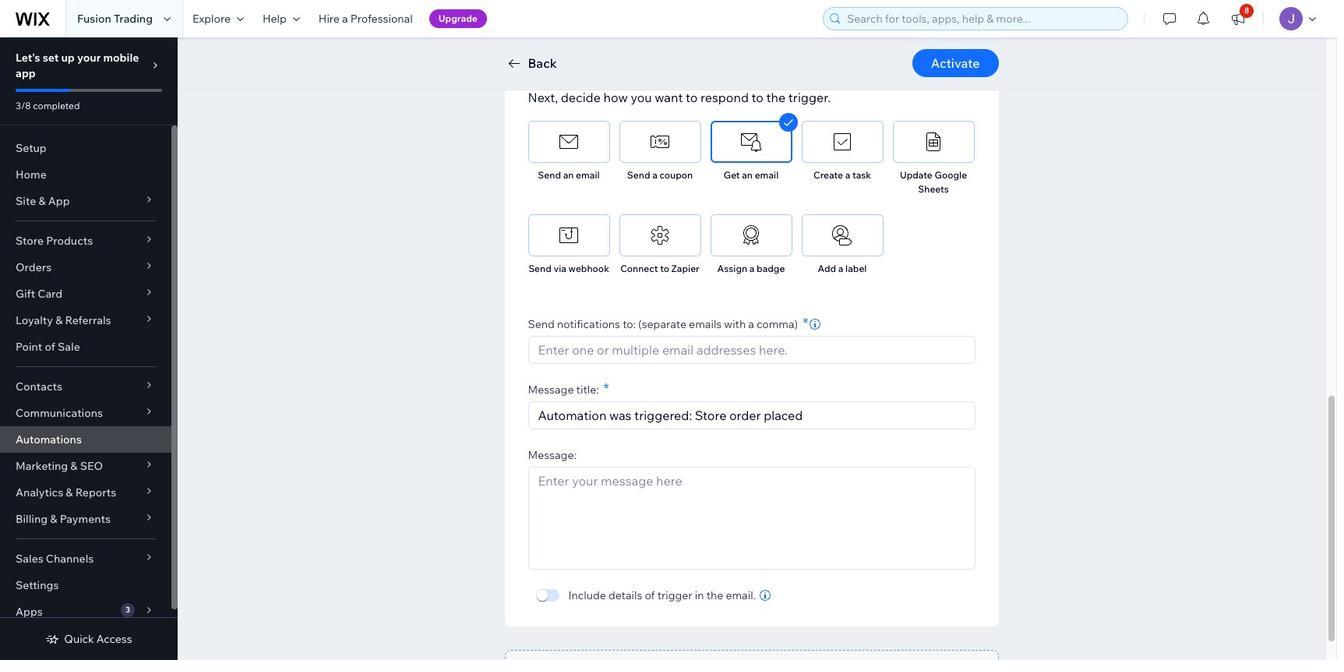 Task type: describe. For each thing, give the bounding box(es) containing it.
create a task
[[814, 169, 871, 181]]

home link
[[0, 161, 171, 188]]

trading
[[114, 12, 153, 26]]

loyalty
[[16, 313, 53, 327]]

label
[[846, 263, 867, 274]]

professional
[[351, 12, 413, 26]]

billing
[[16, 512, 48, 526]]

send for send via webhook
[[529, 263, 552, 274]]

point of sale
[[16, 340, 80, 354]]

1 horizontal spatial *
[[803, 314, 808, 332]]

(separate
[[638, 317, 687, 331]]

products
[[46, 234, 93, 248]]

point of sale link
[[0, 334, 171, 360]]

Message title: field
[[534, 402, 970, 429]]

upgrade
[[439, 12, 478, 24]]

point
[[16, 340, 42, 354]]

do
[[523, 37, 540, 53]]

8 button
[[1221, 0, 1256, 37]]

sales
[[16, 552, 43, 566]]

a inside send notifications to: (separate emails with a comma) *
[[748, 317, 754, 331]]

quick access button
[[45, 632, 132, 646]]

0 horizontal spatial *
[[604, 380, 609, 398]]

analytics & reports
[[16, 486, 116, 500]]

include details of trigger in the email.
[[569, 588, 756, 602]]

emails
[[689, 317, 722, 331]]

2 horizontal spatial to
[[752, 90, 764, 105]]

seo
[[80, 459, 103, 473]]

sales channels
[[16, 552, 94, 566]]

gift
[[16, 287, 35, 301]]

gift card button
[[0, 281, 171, 307]]

1 horizontal spatial get
[[724, 169, 740, 181]]

orders
[[16, 260, 52, 274]]

site & app button
[[0, 188, 171, 214]]

send notifications to: (separate emails with a comma) *
[[528, 314, 808, 332]]

category image up update
[[922, 130, 945, 154]]

3/8
[[16, 100, 31, 111]]

analytics
[[16, 486, 63, 500]]

1 horizontal spatial email
[[611, 37, 642, 53]]

google
[[935, 169, 967, 181]]

help
[[263, 12, 287, 26]]

hire
[[319, 12, 340, 26]]

communications
[[16, 406, 103, 420]]

send via webhook
[[529, 263, 609, 274]]

close
[[933, 31, 961, 45]]

title:
[[576, 383, 599, 397]]

1 horizontal spatial of
[[645, 588, 655, 602]]

sales channels button
[[0, 546, 171, 572]]

activate button
[[913, 49, 999, 77]]

include
[[569, 588, 606, 602]]

you
[[631, 90, 652, 105]]

site & app
[[16, 194, 70, 208]]

loyalty & referrals
[[16, 313, 111, 327]]

of inside sidebar element
[[45, 340, 55, 354]]

an for get an email
[[742, 169, 753, 181]]

& for site
[[38, 194, 46, 208]]

marketing & seo button
[[0, 453, 171, 479]]

your
[[77, 51, 101, 65]]

store
[[16, 234, 44, 248]]

send an email
[[538, 169, 600, 181]]

store products
[[16, 234, 93, 248]]

a for badge
[[750, 263, 755, 274]]

an for send an email
[[563, 169, 574, 181]]

send for send an email
[[538, 169, 561, 181]]

up
[[61, 51, 75, 65]]

help button
[[253, 0, 309, 37]]

message
[[528, 383, 574, 397]]

category image for send an email
[[557, 130, 581, 154]]

app
[[48, 194, 70, 208]]

update
[[900, 169, 933, 181]]

set
[[43, 51, 59, 65]]

via
[[554, 263, 567, 274]]

category image for create
[[831, 130, 854, 154]]

category image for assign a badge
[[740, 224, 763, 247]]

category image for get an email
[[740, 130, 763, 154]]

0 horizontal spatial to
[[660, 263, 669, 274]]

referrals
[[65, 313, 111, 327]]

3/8 completed
[[16, 100, 80, 111]]

notifications
[[557, 317, 620, 331]]

Message: text field
[[529, 468, 975, 569]]

sidebar element
[[0, 37, 178, 660]]

decide
[[561, 90, 601, 105]]

quick
[[64, 632, 94, 646]]

automations link
[[0, 426, 171, 453]]

marketing & seo
[[16, 459, 103, 473]]

0 vertical spatial get
[[570, 37, 591, 53]]

let's
[[16, 51, 40, 65]]

quick access
[[64, 632, 132, 646]]

apps
[[16, 605, 43, 619]]

1
[[476, 29, 482, 43]]

setup link
[[0, 135, 171, 161]]

payments
[[60, 512, 111, 526]]



Task type: locate. For each thing, give the bounding box(es) containing it.
to left zapier
[[660, 263, 669, 274]]

contacts
[[16, 380, 62, 394]]

with
[[724, 317, 746, 331]]

send left via
[[529, 263, 552, 274]]

email up "how"
[[611, 37, 642, 53]]

1 vertical spatial the
[[707, 588, 724, 602]]

an
[[594, 37, 608, 53], [563, 169, 574, 181], [742, 169, 753, 181]]

communications button
[[0, 400, 171, 426]]

assign
[[718, 263, 748, 274]]

activate
[[931, 55, 980, 71]]

connect to zapier
[[621, 263, 700, 274]]

to right respond at the right top
[[752, 90, 764, 105]]

category image up get an email
[[740, 130, 763, 154]]

1 vertical spatial *
[[604, 380, 609, 398]]

category image up send an email
[[557, 130, 581, 154]]

0 horizontal spatial an
[[563, 169, 574, 181]]

a for task
[[845, 169, 851, 181]]

email left send a coupon
[[576, 169, 600, 181]]

webhook
[[569, 263, 609, 274]]

& for loyalty
[[55, 313, 63, 327]]

a left coupon
[[653, 169, 658, 181]]

trigger.
[[789, 90, 831, 105]]

settings link
[[0, 572, 171, 599]]

send inside send notifications to: (separate emails with a comma) *
[[528, 317, 555, 331]]

do this: get an email
[[523, 37, 642, 53]]

back
[[528, 55, 557, 71]]

how
[[604, 90, 628, 105]]

category image for add
[[831, 224, 854, 247]]

category image for connect to zapier
[[648, 224, 672, 247]]

category image for send via webhook
[[557, 224, 581, 247]]

of left the sale
[[45, 340, 55, 354]]

card
[[38, 287, 62, 301]]

to:
[[623, 317, 636, 331]]

* right the comma)
[[803, 314, 808, 332]]

hire a professional
[[319, 12, 413, 26]]

email left create
[[755, 169, 779, 181]]

0 vertical spatial of
[[45, 340, 55, 354]]

comma)
[[757, 317, 798, 331]]

upgrade button
[[429, 9, 487, 28]]

a left the "badge"
[[750, 263, 755, 274]]

of
[[45, 340, 55, 354], [645, 588, 655, 602]]

send down next,
[[538, 169, 561, 181]]

Send notifications to: (separate emails with a comma) text field
[[529, 337, 975, 363]]

the
[[767, 90, 786, 105], [707, 588, 724, 602]]

category image up connect to zapier
[[648, 224, 672, 247]]

to
[[686, 90, 698, 105], [752, 90, 764, 105], [660, 263, 669, 274]]

a right hire
[[342, 12, 348, 26]]

& left the reports
[[66, 486, 73, 500]]

0 horizontal spatial email
[[576, 169, 600, 181]]

send for send a coupon
[[627, 169, 650, 181]]

add a label
[[818, 263, 867, 274]]

send for send notifications to: (separate emails with a comma) *
[[528, 317, 555, 331]]

marketing
[[16, 459, 68, 473]]

1 vertical spatial get
[[724, 169, 740, 181]]

completed
[[33, 100, 80, 111]]

a
[[342, 12, 348, 26], [653, 169, 658, 181], [845, 169, 851, 181], [750, 263, 755, 274], [838, 263, 844, 274], [748, 317, 754, 331]]

assign a badge
[[718, 263, 785, 274]]

coupon
[[660, 169, 693, 181]]

details
[[609, 588, 642, 602]]

billing & payments button
[[0, 506, 171, 532]]

of right 'details'
[[645, 588, 655, 602]]

zapier
[[672, 263, 700, 274]]

category image up assign a badge
[[740, 224, 763, 247]]

1 horizontal spatial the
[[767, 90, 786, 105]]

& right loyalty
[[55, 313, 63, 327]]

category image
[[557, 130, 581, 154], [740, 130, 763, 154], [922, 130, 945, 154], [557, 224, 581, 247], [648, 224, 672, 247], [740, 224, 763, 247]]

0 horizontal spatial the
[[707, 588, 724, 602]]

message title: *
[[528, 380, 609, 398]]

badge
[[757, 263, 785, 274]]

mobile
[[103, 51, 139, 65]]

3
[[125, 605, 130, 615]]

& right billing
[[50, 512, 57, 526]]

0 vertical spatial *
[[803, 314, 808, 332]]

the right the in on the bottom of page
[[707, 588, 724, 602]]

send left notifications
[[528, 317, 555, 331]]

1 vertical spatial of
[[645, 588, 655, 602]]

reports
[[75, 486, 116, 500]]

billing & payments
[[16, 512, 111, 526]]

update google sheets
[[900, 169, 967, 195]]

email for get an email
[[755, 169, 779, 181]]

& for marketing
[[70, 459, 78, 473]]

hire a professional link
[[309, 0, 422, 37]]

a right add
[[838, 263, 844, 274]]

email
[[611, 37, 642, 53], [576, 169, 600, 181], [755, 169, 779, 181]]

close button
[[933, 31, 980, 45]]

category image up send a coupon
[[648, 130, 672, 154]]

site
[[16, 194, 36, 208]]

a for coupon
[[653, 169, 658, 181]]

& left seo
[[70, 459, 78, 473]]

a for label
[[838, 263, 844, 274]]

orders button
[[0, 254, 171, 281]]

Search for tools, apps, help & more... field
[[843, 8, 1123, 30]]

send left coupon
[[627, 169, 650, 181]]

8
[[1245, 5, 1250, 16]]

& for analytics
[[66, 486, 73, 500]]

in
[[695, 588, 704, 602]]

category image up "add a label"
[[831, 224, 854, 247]]

a left task on the right of the page
[[845, 169, 851, 181]]

1 horizontal spatial to
[[686, 90, 698, 105]]

& for billing
[[50, 512, 57, 526]]

create
[[814, 169, 843, 181]]

back button
[[505, 54, 557, 72]]

get an email
[[724, 169, 779, 181]]

get right coupon
[[724, 169, 740, 181]]

this:
[[543, 37, 567, 53]]

get right this:
[[570, 37, 591, 53]]

2 horizontal spatial an
[[742, 169, 753, 181]]

email for send an email
[[576, 169, 600, 181]]

the left trigger.
[[767, 90, 786, 105]]

to right want
[[686, 90, 698, 105]]

fusion
[[77, 12, 111, 26]]

setup
[[16, 141, 47, 155]]

settings
[[16, 578, 59, 592]]

loyalty & referrals button
[[0, 307, 171, 334]]

category image up send via webhook
[[557, 224, 581, 247]]

store products button
[[0, 228, 171, 254]]

get
[[570, 37, 591, 53], [724, 169, 740, 181]]

gift card
[[16, 287, 62, 301]]

contacts button
[[0, 373, 171, 400]]

* right title:
[[604, 380, 609, 398]]

next,
[[528, 90, 558, 105]]

want
[[655, 90, 683, 105]]

0 horizontal spatial get
[[570, 37, 591, 53]]

fusion trading
[[77, 12, 153, 26]]

1 horizontal spatial an
[[594, 37, 608, 53]]

category image
[[648, 130, 672, 154], [831, 130, 854, 154], [831, 224, 854, 247]]

0 vertical spatial the
[[767, 90, 786, 105]]

2 horizontal spatial email
[[755, 169, 779, 181]]

& inside "popup button"
[[50, 512, 57, 526]]

& right site
[[38, 194, 46, 208]]

let's set up your mobile app
[[16, 51, 139, 80]]

analytics & reports button
[[0, 479, 171, 506]]

a right with
[[748, 317, 754, 331]]

0 horizontal spatial of
[[45, 340, 55, 354]]

category image up the create a task
[[831, 130, 854, 154]]

sheets
[[918, 183, 949, 195]]

sale
[[58, 340, 80, 354]]

a for professional
[[342, 12, 348, 26]]



